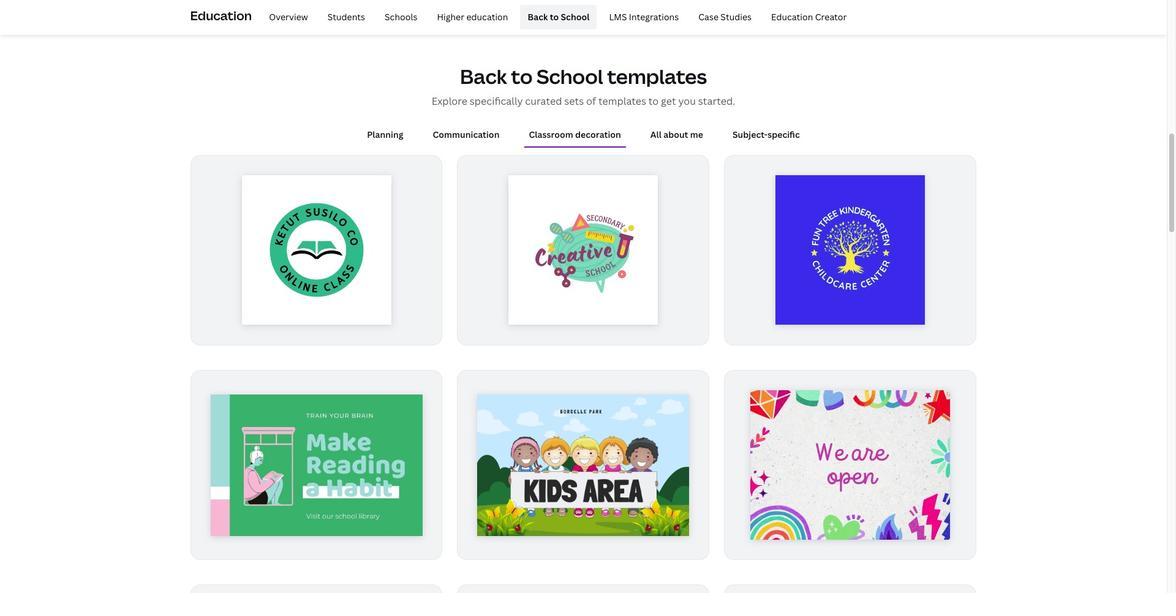 Task type: locate. For each thing, give the bounding box(es) containing it.
orange red we are open yard sign image
[[751, 390, 951, 540]]

school up sets
[[537, 63, 603, 89]]

0 horizontal spatial education
[[190, 7, 252, 24]]

templates right of
[[599, 94, 646, 108]]

integrations
[[629, 11, 679, 23]]

classroom decoration
[[529, 129, 621, 140]]

sets
[[565, 94, 584, 108]]

you
[[679, 94, 696, 108]]

back
[[528, 11, 548, 23], [460, 63, 507, 89]]

0 vertical spatial templates
[[607, 63, 707, 89]]

planning
[[367, 129, 404, 140]]

students
[[328, 11, 365, 23]]

schools
[[385, 11, 418, 23]]

schools link
[[378, 5, 425, 29]]

to inside back to school link
[[550, 11, 559, 23]]

back inside back to school templates explore specifically curated sets of templates to get you started.
[[460, 63, 507, 89]]

started.
[[699, 94, 736, 108]]

all
[[651, 129, 662, 140]]

templates
[[607, 63, 707, 89], [599, 94, 646, 108]]

back up specifically
[[460, 63, 507, 89]]

school inside back to school templates explore specifically curated sets of templates to get you started.
[[537, 63, 603, 89]]

0 horizontal spatial to
[[511, 63, 533, 89]]

all about me button
[[646, 123, 708, 147]]

2 horizontal spatial to
[[649, 94, 659, 108]]

specific
[[768, 129, 800, 140]]

school left lms
[[561, 11, 590, 23]]

templates up get at top
[[607, 63, 707, 89]]

1 horizontal spatial to
[[550, 11, 559, 23]]

back inside menu bar
[[528, 11, 548, 23]]

0 vertical spatial school
[[561, 11, 590, 23]]

communication
[[433, 129, 500, 140]]

communication button
[[428, 123, 505, 147]]

1 vertical spatial back
[[460, 63, 507, 89]]

1 horizontal spatial back
[[528, 11, 548, 23]]

to
[[550, 11, 559, 23], [511, 63, 533, 89], [649, 94, 659, 108]]

overview
[[269, 11, 308, 23]]

lms integrations
[[609, 11, 679, 23]]

lms
[[609, 11, 627, 23]]

2 vertical spatial to
[[649, 94, 659, 108]]

classroom
[[529, 129, 573, 140]]

me
[[691, 129, 704, 140]]

school for back to school
[[561, 11, 590, 23]]

back for back to school templates explore specifically curated sets of templates to get you started.
[[460, 63, 507, 89]]

subject-specific button
[[728, 123, 805, 147]]

0 vertical spatial back
[[528, 11, 548, 23]]

creator
[[816, 11, 847, 23]]

menu bar
[[257, 5, 854, 29]]

education for education creator
[[772, 11, 813, 23]]

back to school
[[528, 11, 590, 23]]

blue white and gold kindergarten childcare center logo image
[[776, 176, 926, 325]]

green and pink school library corflute sign image
[[210, 395, 423, 536]]

education
[[190, 7, 252, 24], [772, 11, 813, 23]]

back to school link
[[521, 5, 597, 29]]

to for back to school
[[550, 11, 559, 23]]

1 vertical spatial to
[[511, 63, 533, 89]]

back for back to school
[[528, 11, 548, 23]]

1 vertical spatial school
[[537, 63, 603, 89]]

explore
[[432, 94, 468, 108]]

1 horizontal spatial education
[[772, 11, 813, 23]]

school
[[561, 11, 590, 23], [537, 63, 603, 89]]

back right education
[[528, 11, 548, 23]]

education creator link
[[764, 5, 854, 29]]

0 horizontal spatial back
[[460, 63, 507, 89]]

0 vertical spatial to
[[550, 11, 559, 23]]

higher education link
[[430, 5, 516, 29]]

case studies
[[699, 11, 752, 23]]



Task type: describe. For each thing, give the bounding box(es) containing it.
planning button
[[362, 123, 408, 147]]

decoration
[[575, 129, 621, 140]]

case
[[699, 11, 719, 23]]

higher
[[437, 11, 465, 23]]

education creator
[[772, 11, 847, 23]]

lms integrations link
[[602, 5, 686, 29]]

back to school templates explore specifically curated sets of templates to get you started.
[[432, 63, 736, 108]]

subject-specific
[[733, 129, 800, 140]]

specifically
[[470, 94, 523, 108]]

about
[[664, 129, 689, 140]]

badge education badge logo image
[[242, 176, 391, 325]]

to for back to school templates explore specifically curated sets of templates to get you started.
[[511, 63, 533, 89]]

overview link
[[262, 5, 315, 29]]

education for education
[[190, 7, 252, 24]]

all about me
[[651, 129, 704, 140]]

school for back to school templates explore specifically curated sets of templates to get you started.
[[537, 63, 603, 89]]

colorful illustrative kids area park corflute sign image
[[478, 395, 690, 536]]

education
[[467, 11, 508, 23]]

classroom decoration button
[[524, 123, 626, 147]]

curated
[[525, 94, 562, 108]]

get
[[661, 94, 676, 108]]

1 vertical spatial templates
[[599, 94, 646, 108]]

case studies link
[[691, 5, 759, 29]]

creative school logo image
[[509, 176, 659, 325]]

of
[[586, 94, 596, 108]]

higher education
[[437, 11, 508, 23]]

subject-
[[733, 129, 768, 140]]

students link
[[320, 5, 373, 29]]

studies
[[721, 11, 752, 23]]

menu bar containing overview
[[257, 5, 854, 29]]



Task type: vqa. For each thing, say whether or not it's contained in the screenshot.
Orange Red We Are Open Yard Sign Image
yes



